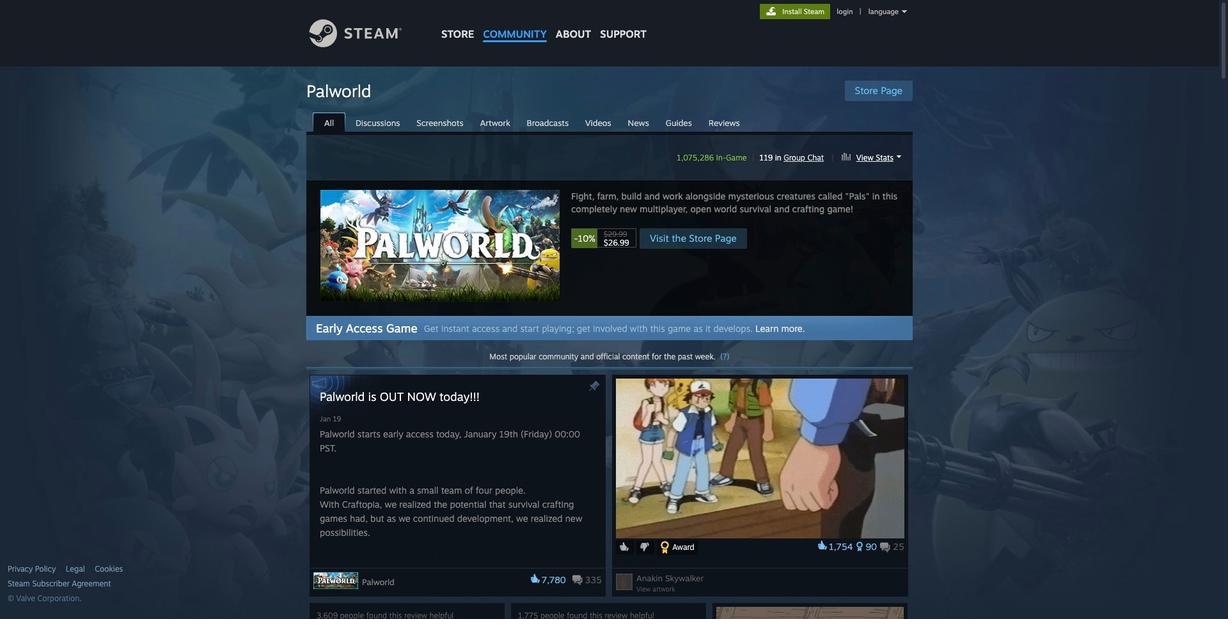 Task type: locate. For each thing, give the bounding box(es) containing it.
account menu navigation
[[760, 4, 910, 19]]



Task type: vqa. For each thing, say whether or not it's contained in the screenshot.
Global Menu navigation
yes



Task type: describe. For each thing, give the bounding box(es) containing it.
global menu navigation
[[437, 0, 651, 46]]

link to the steam homepage image
[[309, 19, 422, 47]]



